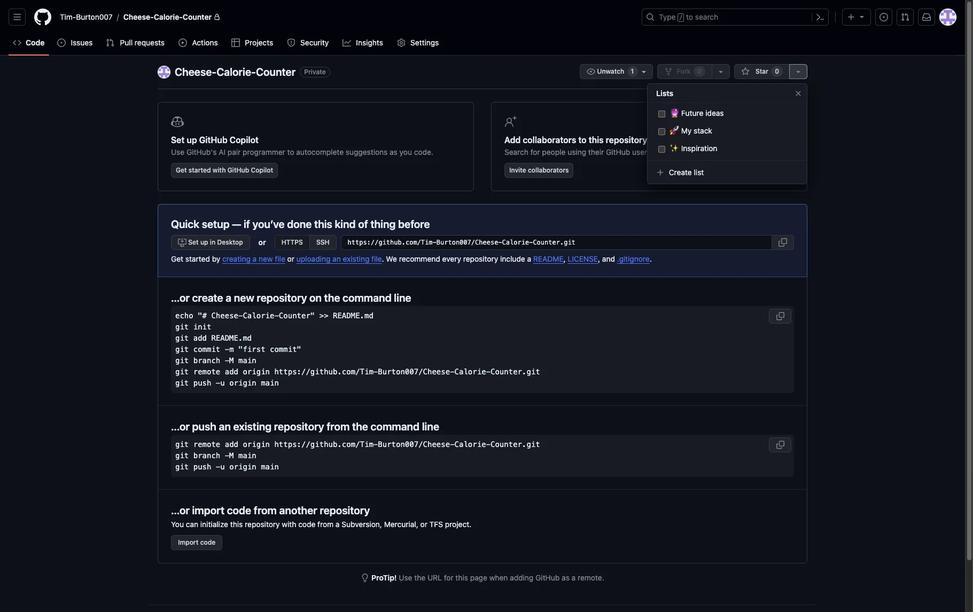 Task type: describe. For each thing, give the bounding box(es) containing it.
of
[[358, 218, 368, 230]]

as inside set up github copilot use github's ai pair programmer to autocomplete suggestions as you code.
[[390, 148, 398, 157]]

pair
[[228, 148, 241, 157]]

set up in desktop
[[187, 238, 243, 246]]

code link
[[9, 35, 49, 51]]

you
[[400, 148, 412, 157]]

…or inside the …or import code from another repository you can initialize this repository with code from a subversion, mercurial, or tfs project.
[[171, 504, 190, 517]]

tim-
[[60, 12, 76, 21]]

initialize
[[200, 520, 228, 529]]

command for …or push an existing repository from the command line
[[371, 421, 420, 433]]

burton007
[[76, 12, 113, 21]]

counter.git inside echo "# cheese-calorie-counter" >> readme.md git init git add readme.md git commit -m "first commit" git branch -m main git remote add origin https://github.com/tim-burton007/cheese-calorie-counter.git git push -u origin main
[[491, 368, 540, 376]]

or up creating a new file link
[[259, 238, 266, 247]]

command palette image
[[816, 13, 825, 21]]

add
[[505, 135, 521, 145]]

you
[[171, 520, 184, 529]]

.gitignore
[[617, 254, 650, 264]]

0 for star 0
[[775, 67, 780, 75]]

triangle down image
[[858, 12, 867, 21]]

project.
[[445, 520, 472, 529]]

0 vertical spatial plus image
[[847, 13, 856, 21]]

1 horizontal spatial existing
[[343, 254, 370, 264]]

settings
[[411, 38, 439, 47]]

fork 0
[[677, 67, 702, 75]]

echo "# cheese-calorie-counter" >> readme.md git init git add readme.md git commit -m "first commit" git branch -m main git remote add origin https://github.com/tim-burton007/cheese-calorie-counter.git git push -u origin main
[[175, 311, 540, 387]]

3 git from the top
[[175, 345, 189, 354]]

1 horizontal spatial as
[[562, 573, 570, 583]]

1 , from the left
[[564, 254, 566, 264]]

uploading
[[297, 254, 331, 264]]

username
[[633, 148, 667, 157]]

person add image
[[505, 115, 518, 128]]

m
[[229, 345, 234, 354]]

…or create a new repository on the command line
[[171, 292, 411, 304]]

plus image inside the create list button
[[657, 168, 665, 177]]

kind
[[335, 218, 356, 230]]

stack
[[694, 126, 713, 135]]

shield image
[[287, 38, 295, 47]]

star 0
[[754, 67, 780, 75]]

quick
[[171, 218, 199, 230]]

lists list
[[657, 105, 799, 156]]

requests
[[135, 38, 165, 47]]

1 git from the top
[[175, 323, 189, 331]]

insights link
[[338, 35, 388, 51]]

set for github
[[171, 135, 185, 145]]

when
[[490, 573, 508, 583]]

projects link
[[227, 35, 278, 51]]

8 git from the top
[[175, 452, 189, 460]]

1 vertical spatial push
[[192, 421, 217, 433]]

0 vertical spatial from
[[327, 421, 350, 433]]

✨
[[670, 144, 680, 153]]

to for search
[[687, 12, 693, 21]]

1 vertical spatial readme.md
[[211, 334, 252, 342]]

1 vertical spatial from
[[254, 504, 277, 517]]

readme
[[534, 254, 564, 264]]

issues
[[71, 38, 93, 47]]

0 horizontal spatial with
[[213, 166, 226, 174]]

https
[[282, 238, 303, 246]]

git pull request image
[[901, 13, 910, 21]]

star
[[756, 67, 769, 75]]

u inside git remote add origin https://github.com/tim-burton007/cheese-calorie-counter.git git branch -m main git push -u origin main
[[220, 463, 225, 471]]

0 horizontal spatial code
[[200, 539, 216, 547]]

push inside echo "# cheese-calorie-counter" >> readme.md git init git add readme.md git commit -m "first commit" git branch -m main git remote add origin https://github.com/tim-burton007/cheese-calorie-counter.git git push -u origin main
[[193, 379, 211, 387]]

remote inside echo "# cheese-calorie-counter" >> readme.md git init git add readme.md git commit -m "first commit" git branch -m main git remote add origin https://github.com/tim-burton007/cheese-calorie-counter.git git push -u origin main
[[193, 368, 220, 376]]

page
[[470, 573, 488, 583]]

/ inside tim-burton007 /
[[117, 13, 119, 22]]

github inside add collaborators to this repository search for people using their github username or email address.
[[606, 148, 631, 157]]

2 vertical spatial from
[[318, 520, 334, 529]]

2 . from the left
[[650, 254, 652, 264]]

🚀 my stack
[[670, 126, 713, 135]]

code image
[[13, 38, 21, 47]]

actions link
[[174, 35, 223, 51]]

can
[[186, 520, 198, 529]]

started for with
[[189, 166, 211, 174]]

this inside the …or import code from another repository you can initialize this repository with code from a subversion, mercurial, or tfs project.
[[230, 520, 243, 529]]

settings link
[[393, 35, 444, 51]]

or inside the …or import code from another repository you can initialize this repository with code from a subversion, mercurial, or tfs project.
[[421, 520, 428, 529]]

echo
[[175, 311, 193, 320]]

0 vertical spatial cheese-calorie-counter
[[123, 12, 212, 21]]

another
[[279, 504, 317, 517]]

a right create
[[226, 292, 232, 304]]

star image
[[741, 67, 750, 76]]

…or push an existing repository from the command line
[[171, 421, 439, 433]]

burton007/cheese- inside git remote add origin https://github.com/tim-burton007/cheese-calorie-counter.git git branch -m main git push -u origin main
[[378, 440, 455, 449]]

0 horizontal spatial existing
[[233, 421, 272, 433]]

and
[[603, 254, 615, 264]]

copilot inside set up github copilot use github's ai pair programmer to autocomplete suggestions as you code.
[[230, 135, 259, 145]]

set up github copilot use github's ai pair programmer to autocomplete suggestions as you code.
[[171, 135, 434, 157]]

a left 'remote.' on the right bottom of page
[[572, 573, 576, 583]]

1 vertical spatial add
[[225, 368, 238, 376]]

1 horizontal spatial counter
[[256, 66, 296, 78]]

autocomplete
[[296, 148, 344, 157]]

remote.
[[578, 573, 605, 583]]

suggestions
[[346, 148, 388, 157]]

this inside add collaborators to this repository search for people using their github username or email address.
[[589, 135, 604, 145]]

repository inside add collaborators to this repository search for people using their github username or email address.
[[606, 135, 648, 145]]

close menu image
[[794, 89, 803, 98]]

desktop
[[217, 238, 243, 246]]

if
[[244, 218, 250, 230]]

1 . from the left
[[382, 254, 384, 264]]

0 vertical spatial cheese-calorie-counter link
[[119, 9, 225, 26]]

future
[[682, 109, 704, 118]]

get started with github copilot link
[[171, 163, 278, 178]]

issue opened image
[[57, 38, 66, 47]]

push inside git remote add origin https://github.com/tim-burton007/cheese-calorie-counter.git git branch -m main git push -u origin main
[[193, 463, 211, 471]]

list containing tim-burton007
[[56, 9, 636, 26]]

1 vertical spatial cheese-calorie-counter link
[[175, 66, 296, 78]]

1 file from the left
[[275, 254, 285, 264]]

up for in
[[200, 238, 208, 246]]

search
[[695, 12, 719, 21]]

0 vertical spatial code
[[227, 504, 251, 517]]

collaborators for add
[[523, 135, 577, 145]]

set up in desktop link
[[171, 235, 250, 250]]

using
[[568, 148, 587, 157]]

creating a new file link
[[222, 254, 285, 264]]

commit"
[[270, 345, 302, 354]]

github's
[[187, 148, 217, 157]]

quick setup — if you've done this kind of thing before
[[171, 218, 430, 230]]

add this repository to a list image
[[794, 67, 803, 76]]

create list
[[667, 168, 704, 177]]

0 vertical spatial add
[[193, 334, 207, 342]]

recommend
[[399, 254, 440, 264]]

1 horizontal spatial new
[[259, 254, 273, 264]]

lists
[[657, 89, 674, 98]]

tim-burton007 link
[[56, 9, 117, 26]]

address.
[[698, 148, 728, 157]]

https://github.com/tim- inside echo "# cheese-calorie-counter" >> readme.md git init git add readme.md git commit -m "first commit" git branch -m main git remote add origin https://github.com/tim-burton007/cheese-calorie-counter.git git push -u origin main
[[275, 368, 378, 376]]

insights
[[356, 38, 383, 47]]

type / to search
[[659, 12, 719, 21]]

people
[[542, 148, 566, 157]]

desktop download image
[[178, 238, 187, 247]]

1 horizontal spatial an
[[333, 254, 341, 264]]

a inside the …or import code from another repository you can initialize this repository with code from a subversion, mercurial, or tfs project.
[[336, 520, 340, 529]]

for inside add collaborators to this repository search for people using their github username or email address.
[[531, 148, 540, 157]]

thing
[[371, 218, 396, 230]]

this left page
[[456, 573, 468, 583]]

list
[[694, 168, 704, 177]]

every
[[442, 254, 461, 264]]

license
[[568, 254, 598, 264]]

repo forked image
[[664, 67, 673, 76]]

inspiration
[[682, 144, 718, 153]]

Clone URL text field
[[341, 235, 773, 250]]

play image
[[179, 38, 187, 47]]



Task type: vqa. For each thing, say whether or not it's contained in the screenshot.
Actions link
yes



Task type: locate. For each thing, give the bounding box(es) containing it.
https button
[[275, 235, 309, 250]]

, left license link
[[564, 254, 566, 264]]

branch inside echo "# cheese-calorie-counter" >> readme.md git init git add readme.md git commit -m "first commit" git branch -m main git remote add origin https://github.com/tim-burton007/cheese-calorie-counter.git git push -u origin main
[[193, 356, 220, 365]]

command up git remote add origin https://github.com/tim-burton007/cheese-calorie-counter.git git branch -m main git push -u origin main
[[371, 421, 420, 433]]

2 m from the top
[[229, 452, 234, 460]]

m inside git remote add origin https://github.com/tim-burton007/cheese-calorie-counter.git git branch -m main git push -u origin main
[[229, 452, 234, 460]]

0 vertical spatial push
[[193, 379, 211, 387]]

https://github.com/tim-
[[275, 368, 378, 376], [275, 440, 378, 449]]

copy to clipboard image for …or create a new repository on the command line
[[776, 312, 785, 321]]

search
[[505, 148, 529, 157]]

protip!
[[372, 573, 397, 583]]

1 horizontal spatial readme.md
[[333, 311, 374, 320]]

1 horizontal spatial the
[[352, 421, 368, 433]]

mercurial,
[[384, 520, 419, 529]]

for up invite collaborators in the right of the page
[[531, 148, 540, 157]]

done
[[287, 218, 312, 230]]

1 vertical spatial started
[[185, 254, 210, 264]]

1 vertical spatial cheese-
[[175, 66, 217, 78]]

>>
[[320, 311, 329, 320]]

2 vertical spatial cheese-
[[211, 311, 243, 320]]

✨ inspiration
[[670, 144, 718, 153]]

1 vertical spatial as
[[562, 573, 570, 583]]

file
[[275, 254, 285, 264], [372, 254, 382, 264]]

to inside set up github copilot use github's ai pair programmer to autocomplete suggestions as you code.
[[287, 148, 294, 157]]

0 vertical spatial burton007/cheese-
[[378, 368, 455, 376]]

calorie- inside git remote add origin https://github.com/tim-burton007/cheese-calorie-counter.git git branch -m main git push -u origin main
[[455, 440, 491, 449]]

counter.git inside git remote add origin https://github.com/tim-burton007/cheese-calorie-counter.git git branch -m main git push -u origin main
[[491, 440, 540, 449]]

2 branch from the top
[[193, 452, 220, 460]]

protip! use the url for this page when adding github as a remote.
[[372, 573, 605, 583]]

1 vertical spatial with
[[282, 520, 296, 529]]

cheese- down 'actions' 'link' at the top of page
[[175, 66, 217, 78]]

existing
[[343, 254, 370, 264], [233, 421, 272, 433]]

their
[[589, 148, 604, 157]]

notifications image
[[923, 13, 931, 21]]

cheese- up pull requests
[[123, 12, 154, 21]]

counter down shield image on the left top
[[256, 66, 296, 78]]

we
[[386, 254, 397, 264]]

unwatch
[[596, 67, 626, 75]]

git remote add origin https://github.com/tim-burton007/cheese-calorie-counter.git git branch -m main git push -u origin main
[[175, 440, 540, 471]]

0 horizontal spatial use
[[171, 148, 185, 157]]

invite
[[510, 166, 526, 174]]

eye image
[[587, 67, 596, 76]]

pull requests link
[[102, 35, 170, 51]]

1 horizontal spatial 0
[[775, 67, 780, 75]]

6 git from the top
[[175, 379, 189, 387]]

5 git from the top
[[175, 368, 189, 376]]

readme.md right the >>
[[333, 311, 374, 320]]

get started with github copilot
[[176, 166, 273, 174]]

or left email
[[669, 148, 676, 157]]

…or import code from another repository you can initialize this repository with code from a subversion, mercurial, or tfs project.
[[171, 504, 472, 529]]

cheese- inside list
[[123, 12, 154, 21]]

line for …or create a new repository on the command line
[[394, 292, 411, 304]]

get down desktop download icon
[[171, 254, 183, 264]]

copilot up the pair
[[230, 135, 259, 145]]

counter left lock icon
[[183, 12, 212, 21]]

tim-burton007 /
[[60, 12, 119, 22]]

0 horizontal spatial an
[[219, 421, 231, 433]]

cheese- right '"#'
[[211, 311, 243, 320]]

1 vertical spatial u
[[220, 463, 225, 471]]

menu containing lists
[[647, 79, 808, 193]]

remote
[[193, 368, 220, 376], [193, 440, 220, 449]]

2 , from the left
[[598, 254, 600, 264]]

2 file from the left
[[372, 254, 382, 264]]

remote inside git remote add origin https://github.com/tim-burton007/cheese-calorie-counter.git git branch -m main git push -u origin main
[[193, 440, 220, 449]]

0 horizontal spatial new
[[234, 292, 254, 304]]

1 horizontal spatial .
[[650, 254, 652, 264]]

code.
[[414, 148, 434, 157]]

2 vertical spatial …or
[[171, 504, 190, 517]]

private
[[304, 68, 326, 76]]

set inside "link"
[[188, 238, 199, 246]]

as left 'remote.' on the right bottom of page
[[562, 573, 570, 583]]

ssh
[[316, 238, 330, 246]]

🔮
[[670, 109, 680, 118]]

file down "https" button
[[275, 254, 285, 264]]

0 vertical spatial up
[[187, 135, 197, 145]]

1 vertical spatial line
[[422, 421, 439, 433]]

🔮 future ideas
[[670, 109, 724, 118]]

with inside the …or import code from another repository you can initialize this repository with code from a subversion, mercurial, or tfs project.
[[282, 520, 296, 529]]

1 m from the top
[[229, 356, 234, 365]]

0 vertical spatial line
[[394, 292, 411, 304]]

security link
[[283, 35, 334, 51]]

to up "using"
[[579, 135, 587, 145]]

—
[[232, 218, 241, 230]]

include
[[500, 254, 525, 264]]

started for by
[[185, 254, 210, 264]]

m inside echo "# cheese-calorie-counter" >> readme.md git init git add readme.md git commit -m "first commit" git branch -m main git remote add origin https://github.com/tim-burton007/cheese-calorie-counter.git git push -u origin main
[[229, 356, 234, 365]]

set for in
[[188, 238, 199, 246]]

0 horizontal spatial for
[[444, 573, 454, 583]]

list
[[56, 9, 636, 26]]

2 git from the top
[[175, 334, 189, 342]]

2 0 from the left
[[775, 67, 780, 75]]

cheese-calorie-counter
[[123, 12, 212, 21], [175, 66, 296, 78]]

1 …or from the top
[[171, 292, 190, 304]]

import code
[[178, 539, 216, 547]]

see your forks of this repository image
[[717, 67, 725, 76]]

the for from
[[352, 421, 368, 433]]

2 vertical spatial the
[[415, 573, 426, 583]]

as
[[390, 148, 398, 157], [562, 573, 570, 583]]

1 horizontal spatial to
[[579, 135, 587, 145]]

. left the we
[[382, 254, 384, 264]]

from
[[327, 421, 350, 433], [254, 504, 277, 517], [318, 520, 334, 529]]

2 vertical spatial copy to clipboard image
[[776, 441, 785, 449]]

1 horizontal spatial code
[[227, 504, 251, 517]]

use inside set up github copilot use github's ai pair programmer to autocomplete suggestions as you code.
[[171, 148, 185, 157]]

add collaborators to this repository search for people using their github username or email address.
[[505, 135, 728, 157]]

this right initialize
[[230, 520, 243, 529]]

table image
[[232, 38, 240, 47]]

for
[[531, 148, 540, 157], [444, 573, 454, 583]]

to inside add collaborators to this repository search for people using their github username or email address.
[[579, 135, 587, 145]]

projects
[[245, 38, 273, 47]]

"first
[[238, 345, 265, 354]]

readme link
[[534, 254, 564, 264]]

from left another
[[254, 504, 277, 517]]

None checkbox
[[659, 110, 666, 119], [659, 127, 666, 136], [659, 145, 666, 154], [659, 110, 666, 119], [659, 127, 666, 136], [659, 145, 666, 154]]

burton007/cheese- inside echo "# cheese-calorie-counter" >> readme.md git init git add readme.md git commit -m "first commit" git branch -m main git remote add origin https://github.com/tim-burton007/cheese-calorie-counter.git git push -u origin main
[[378, 368, 455, 376]]

2 burton007/cheese- from the top
[[378, 440, 455, 449]]

a right include
[[527, 254, 532, 264]]

1 horizontal spatial /
[[679, 14, 683, 21]]

1 vertical spatial branch
[[193, 452, 220, 460]]

2 vertical spatial code
[[200, 539, 216, 547]]

1 horizontal spatial for
[[531, 148, 540, 157]]

line
[[394, 292, 411, 304], [422, 421, 439, 433]]

0 vertical spatial an
[[333, 254, 341, 264]]

1 vertical spatial https://github.com/tim-
[[275, 440, 378, 449]]

set down copilot image
[[171, 135, 185, 145]]

copy to clipboard image
[[779, 238, 788, 247], [776, 312, 785, 321], [776, 441, 785, 449]]

readme.md up the m
[[211, 334, 252, 342]]

code down another
[[298, 520, 316, 529]]

set
[[171, 135, 185, 145], [188, 238, 199, 246]]

0 horizontal spatial line
[[394, 292, 411, 304]]

code down initialize
[[200, 539, 216, 547]]

add inside git remote add origin https://github.com/tim-burton007/cheese-calorie-counter.git git branch -m main git push -u origin main
[[225, 440, 238, 449]]

1 vertical spatial code
[[298, 520, 316, 529]]

get down github's
[[176, 166, 187, 174]]

counter"
[[279, 311, 315, 320]]

.gitignore link
[[617, 254, 650, 264]]

issue opened image
[[880, 13, 889, 21]]

command down the we
[[343, 292, 392, 304]]

1 vertical spatial existing
[[233, 421, 272, 433]]

the up git remote add origin https://github.com/tim-burton007/cheese-calorie-counter.git git branch -m main git push -u origin main
[[352, 421, 368, 433]]

0 vertical spatial get
[[176, 166, 187, 174]]

1 vertical spatial collaborators
[[528, 166, 569, 174]]

programmer
[[243, 148, 285, 157]]

u
[[220, 379, 225, 387], [220, 463, 225, 471]]

tfs
[[430, 520, 443, 529]]

setup
[[202, 218, 230, 230]]

0 vertical spatial existing
[[343, 254, 370, 264]]

github right their
[[606, 148, 631, 157]]

/ right type
[[679, 14, 683, 21]]

2 …or from the top
[[171, 421, 190, 433]]

0 vertical spatial new
[[259, 254, 273, 264]]

0 vertical spatial readme.md
[[333, 311, 374, 320]]

file left the we
[[372, 254, 382, 264]]

0 for fork 0
[[698, 67, 702, 75]]

up left in
[[200, 238, 208, 246]]

1 0 from the left
[[698, 67, 702, 75]]

1 vertical spatial counter.git
[[491, 440, 540, 449]]

1 branch from the top
[[193, 356, 220, 365]]

owner avatar image
[[158, 66, 171, 79]]

2 remote from the top
[[193, 440, 220, 449]]

code up initialize
[[227, 504, 251, 517]]

up inside set up github copilot use github's ai pair programmer to autocomplete suggestions as you code.
[[187, 135, 197, 145]]

9 git from the top
[[175, 463, 189, 471]]

code
[[26, 38, 45, 47]]

to left search
[[687, 12, 693, 21]]

…or for …or push an existing repository from the command line
[[171, 421, 190, 433]]

copilot down "programmer"
[[251, 166, 273, 174]]

1 https://github.com/tim- from the top
[[275, 368, 378, 376]]

line for …or push an existing repository from the command line
[[422, 421, 439, 433]]

copilot image
[[171, 115, 184, 128]]

for right url
[[444, 573, 454, 583]]

pull requests
[[120, 38, 165, 47]]

origin
[[243, 368, 270, 376], [229, 379, 256, 387], [243, 440, 270, 449], [229, 463, 256, 471]]

2 https://github.com/tim- from the top
[[275, 440, 378, 449]]

or
[[669, 148, 676, 157], [259, 238, 266, 247], [287, 254, 295, 264], [421, 520, 428, 529]]

gear image
[[397, 38, 406, 47]]

the
[[324, 292, 340, 304], [352, 421, 368, 433], [415, 573, 426, 583]]

/ inside "type / to search"
[[679, 14, 683, 21]]

0 vertical spatial u
[[220, 379, 225, 387]]

0 users starred this repository element
[[772, 66, 783, 77]]

github down the pair
[[228, 166, 249, 174]]

up
[[187, 135, 197, 145], [200, 238, 208, 246]]

1 vertical spatial copilot
[[251, 166, 273, 174]]

email
[[678, 148, 696, 157]]

collaborators up people in the top of the page
[[523, 135, 577, 145]]

or left tfs
[[421, 520, 428, 529]]

as left you on the left top
[[390, 148, 398, 157]]

command for …or create a new repository on the command line
[[343, 292, 392, 304]]

new right create
[[234, 292, 254, 304]]

2 horizontal spatial the
[[415, 573, 426, 583]]

subversion,
[[342, 520, 382, 529]]

or down "https" button
[[287, 254, 295, 264]]

0 vertical spatial collaborators
[[523, 135, 577, 145]]

git pull request image
[[106, 38, 115, 47]]

github
[[199, 135, 228, 145], [606, 148, 631, 157], [228, 166, 249, 174], [536, 573, 560, 583]]

github right adding
[[536, 573, 560, 583]]

0 horizontal spatial to
[[287, 148, 294, 157]]

0 horizontal spatial plus image
[[657, 168, 665, 177]]

0 right fork in the top of the page
[[698, 67, 702, 75]]

, left and
[[598, 254, 600, 264]]

you've
[[253, 218, 285, 230]]

copy to clipboard image for …or push an existing repository from the command line
[[776, 441, 785, 449]]

0 right star
[[775, 67, 780, 75]]

new right creating
[[259, 254, 273, 264]]

the right on on the left of the page
[[324, 292, 340, 304]]

0 vertical spatial counter
[[183, 12, 212, 21]]

from left subversion,
[[318, 520, 334, 529]]

…or for …or create a new repository on the command line
[[171, 292, 190, 304]]

create
[[669, 168, 692, 177]]

1 vertical spatial to
[[579, 135, 587, 145]]

0 horizontal spatial file
[[275, 254, 285, 264]]

a right creating
[[253, 254, 257, 264]]

a left subversion,
[[336, 520, 340, 529]]

up inside set up in desktop "link"
[[200, 238, 208, 246]]

0 vertical spatial as
[[390, 148, 398, 157]]

to
[[687, 12, 693, 21], [579, 135, 587, 145], [287, 148, 294, 157]]

get for get started with github copilot
[[176, 166, 187, 174]]

started down github's
[[189, 166, 211, 174]]

light bulb image
[[361, 574, 370, 583]]

2 u from the top
[[220, 463, 225, 471]]

the left url
[[415, 573, 426, 583]]

calorie-
[[154, 12, 183, 21], [217, 66, 256, 78], [243, 311, 279, 320], [455, 368, 491, 376], [455, 440, 491, 449]]

this up their
[[589, 135, 604, 145]]

1 vertical spatial cheese-calorie-counter
[[175, 66, 296, 78]]

0 vertical spatial started
[[189, 166, 211, 174]]

0 vertical spatial to
[[687, 12, 693, 21]]

plus image
[[847, 13, 856, 21], [657, 168, 665, 177]]

u up import
[[220, 463, 225, 471]]

graph image
[[343, 38, 351, 47]]

0 vertical spatial …or
[[171, 292, 190, 304]]

uploading an existing file link
[[297, 254, 382, 264]]

this up ssh
[[314, 218, 332, 230]]

1 horizontal spatial with
[[282, 520, 296, 529]]

2 vertical spatial add
[[225, 440, 238, 449]]

0 horizontal spatial readme.md
[[211, 334, 252, 342]]

1 remote from the top
[[193, 368, 220, 376]]

collaborators down people in the top of the page
[[528, 166, 569, 174]]

0 vertical spatial remote
[[193, 368, 220, 376]]

1 vertical spatial the
[[352, 421, 368, 433]]

1 vertical spatial new
[[234, 292, 254, 304]]

0 vertical spatial cheese-
[[123, 12, 154, 21]]

or inside add collaborators to this repository search for people using their github username or email address.
[[669, 148, 676, 157]]

collaborators
[[523, 135, 577, 145], [528, 166, 569, 174]]

main
[[238, 356, 256, 365], [261, 379, 279, 387], [238, 452, 256, 460], [261, 463, 279, 471]]

set right desktop download icon
[[188, 238, 199, 246]]

creating
[[222, 254, 251, 264]]

cheese-calorie-counter up play "icon"
[[123, 12, 212, 21]]

1 horizontal spatial plus image
[[847, 13, 856, 21]]

github inside set up github copilot use github's ai pair programmer to autocomplete suggestions as you code.
[[199, 135, 228, 145]]

lock image
[[214, 14, 220, 20]]

to right "programmer"
[[287, 148, 294, 157]]

0 vertical spatial set
[[171, 135, 185, 145]]

4 git from the top
[[175, 356, 189, 365]]

cheese- inside echo "# cheese-calorie-counter" >> readme.md git init git add readme.md git commit -m "first commit" git branch -m main git remote add origin https://github.com/tim-burton007/cheese-calorie-counter.git git push -u origin main
[[211, 311, 243, 320]]

started left by
[[185, 254, 210, 264]]

my
[[682, 126, 692, 135]]

.
[[382, 254, 384, 264], [650, 254, 652, 264]]

https://github.com/tim- down …or push an existing repository from the command line
[[275, 440, 378, 449]]

0 vertical spatial use
[[171, 148, 185, 157]]

0 vertical spatial copy to clipboard image
[[779, 238, 788, 247]]

0 horizontal spatial counter
[[183, 12, 212, 21]]

plus image left triangle down "image"
[[847, 13, 856, 21]]

u inside echo "# cheese-calorie-counter" >> readme.md git init git add readme.md git commit -m "first commit" git branch -m main git remote add origin https://github.com/tim-burton007/cheese-calorie-counter.git git push -u origin main
[[220, 379, 225, 387]]

pull
[[120, 38, 133, 47]]

. right and
[[650, 254, 652, 264]]

3 …or from the top
[[171, 504, 190, 517]]

/ right burton007
[[117, 13, 119, 22]]

the for on
[[324, 292, 340, 304]]

cheese-calorie-counter down table icon
[[175, 66, 296, 78]]

to for this
[[579, 135, 587, 145]]

an
[[333, 254, 341, 264], [219, 421, 231, 433]]

with down the ai
[[213, 166, 226, 174]]

1 vertical spatial an
[[219, 421, 231, 433]]

adding
[[510, 573, 534, 583]]

1 vertical spatial use
[[399, 573, 412, 583]]

0 horizontal spatial 0
[[698, 67, 702, 75]]

https://github.com/tim- inside git remote add origin https://github.com/tim-burton007/cheese-calorie-counter.git git branch -m main git push -u origin main
[[275, 440, 378, 449]]

collaborators inside add collaborators to this repository search for people using their github username or email address.
[[523, 135, 577, 145]]

0 horizontal spatial .
[[382, 254, 384, 264]]

issues link
[[53, 35, 98, 51]]

1 u from the top
[[220, 379, 225, 387]]

get for get started by creating a new file or uploading an existing file .                we recommend every repository include a readme , license ,               and .gitignore .
[[171, 254, 183, 264]]

0 vertical spatial counter.git
[[491, 368, 540, 376]]

0 vertical spatial branch
[[193, 356, 220, 365]]

2 horizontal spatial code
[[298, 520, 316, 529]]

import code link
[[171, 535, 223, 550]]

1 horizontal spatial up
[[200, 238, 208, 246]]

plus image left create
[[657, 168, 665, 177]]

1 horizontal spatial file
[[372, 254, 382, 264]]

0 horizontal spatial /
[[117, 13, 119, 22]]

1 vertical spatial for
[[444, 573, 454, 583]]

create
[[192, 292, 223, 304]]

repository
[[606, 135, 648, 145], [463, 254, 498, 264], [257, 292, 307, 304], [274, 421, 324, 433], [320, 504, 370, 517], [245, 520, 280, 529]]

homepage image
[[34, 9, 51, 26]]

1 vertical spatial plus image
[[657, 168, 665, 177]]

1 vertical spatial counter
[[256, 66, 296, 78]]

create list button
[[652, 165, 803, 181]]

1 vertical spatial copy to clipboard image
[[776, 312, 785, 321]]

1 counter.git from the top
[[491, 368, 540, 376]]

up for github
[[187, 135, 197, 145]]

set inside set up github copilot use github's ai pair programmer to autocomplete suggestions as you code.
[[171, 135, 185, 145]]

use
[[171, 148, 185, 157], [399, 573, 412, 583]]

7 git from the top
[[175, 440, 189, 449]]

menu
[[647, 79, 808, 193]]

license link
[[568, 254, 598, 264]]

collaborators for invite
[[528, 166, 569, 174]]

0 horizontal spatial set
[[171, 135, 185, 145]]

cheese-calorie-counter link down table icon
[[175, 66, 296, 78]]

git
[[175, 323, 189, 331], [175, 334, 189, 342], [175, 345, 189, 354], [175, 356, 189, 365], [175, 368, 189, 376], [175, 379, 189, 387], [175, 440, 189, 449], [175, 452, 189, 460], [175, 463, 189, 471]]

1 vertical spatial set
[[188, 238, 199, 246]]

new
[[259, 254, 273, 264], [234, 292, 254, 304]]

0
[[698, 67, 702, 75], [775, 67, 780, 75]]

https://github.com/tim- down commit"
[[275, 368, 378, 376]]

1 vertical spatial remote
[[193, 440, 220, 449]]

with down another
[[282, 520, 296, 529]]

u down the commit in the left of the page
[[220, 379, 225, 387]]

get started by creating a new file or uploading an existing file .                we recommend every repository include a readme , license ,               and .gitignore .
[[171, 254, 652, 264]]

from up git remote add origin https://github.com/tim-burton007/cheese-calorie-counter.git git branch -m main git push -u origin main
[[327, 421, 350, 433]]

add
[[193, 334, 207, 342], [225, 368, 238, 376], [225, 440, 238, 449]]

github up the ai
[[199, 135, 228, 145]]

up up github's
[[187, 135, 197, 145]]

1 horizontal spatial set
[[188, 238, 199, 246]]

0 vertical spatial m
[[229, 356, 234, 365]]

use right protip!
[[399, 573, 412, 583]]

1 burton007/cheese- from the top
[[378, 368, 455, 376]]

branch inside git remote add origin https://github.com/tim-burton007/cheese-calorie-counter.git git branch -m main git push -u origin main
[[193, 452, 220, 460]]

in
[[210, 238, 216, 246]]

use left github's
[[171, 148, 185, 157]]

2 counter.git from the top
[[491, 440, 540, 449]]

cheese-calorie-counter link up play "icon"
[[119, 9, 225, 26]]

1 horizontal spatial use
[[399, 573, 412, 583]]

0 vertical spatial for
[[531, 148, 540, 157]]

1 vertical spatial m
[[229, 452, 234, 460]]



